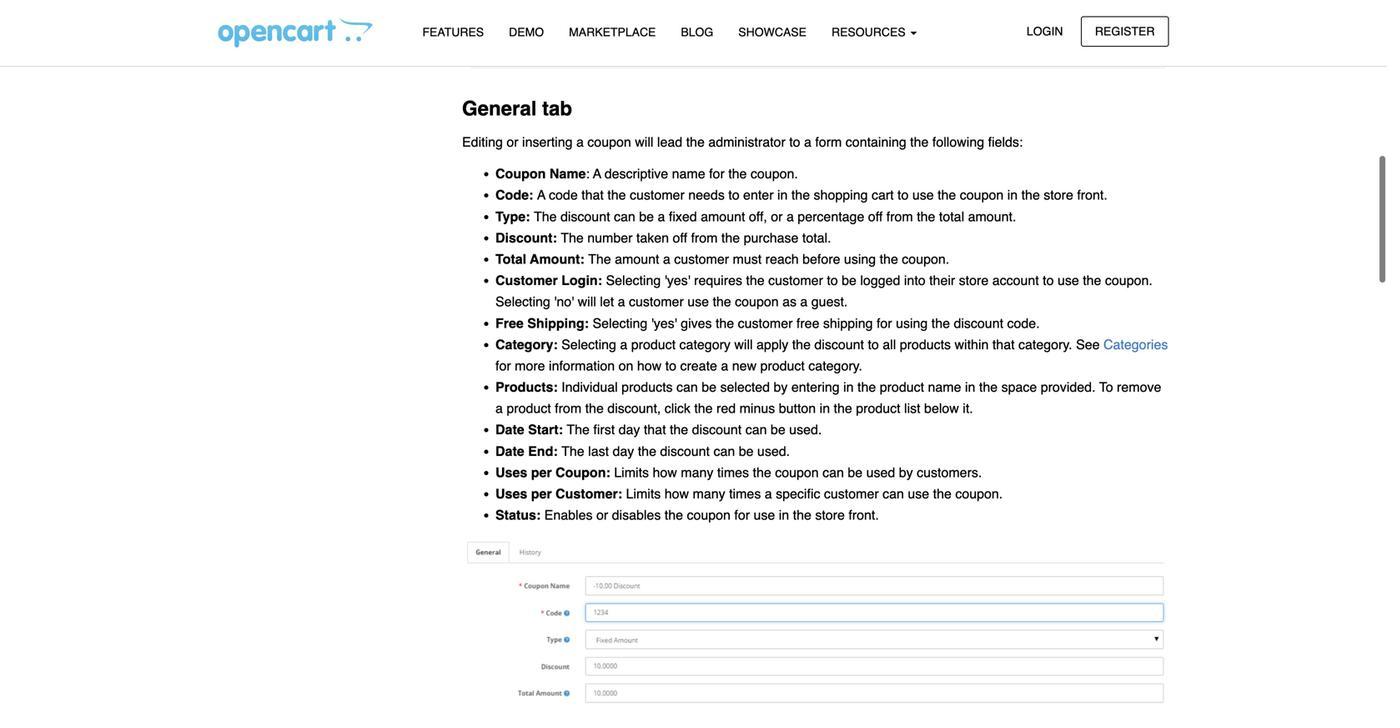 Task type: describe. For each thing, give the bounding box(es) containing it.
can down minus
[[746, 423, 767, 438]]

all
[[883, 337, 897, 353]]

on
[[619, 358, 634, 374]]

coupon name : a descriptive name for the coupon. code: a code that the customer needs to enter in the shopping cart to use the coupon in the store front. type: the discount can be a fixed amount off, or a percentage off from the total amount. discount: the number taken off from the purchase total. total amount: the amount a customer must reach before using the coupon.
[[496, 166, 1108, 267]]

using inside "coupon name : a descriptive name for the coupon. code: a code that the customer needs to enter in the shopping cart to use the coupon in the store front. type: the discount can be a fixed amount off, or a percentage off from the total amount. discount: the number taken off from the purchase total. total amount: the amount a customer must reach before using the coupon."
[[845, 252, 876, 267]]

the up 'total'
[[938, 188, 957, 203]]

first
[[594, 423, 615, 438]]

or inside date start: the first day that the discount can be used. date end: the last day the discount can be used. uses per coupon: limits how many times the coupon can be used by customers. uses per customer: limits how many times a specific customer can use the coupon. status: enables or disables the coupon for use in the store front.
[[597, 508, 609, 523]]

list
[[905, 401, 921, 417]]

demo link
[[497, 18, 557, 47]]

store inside "coupon name : a descriptive name for the coupon. code: a code that the customer needs to enter in the shopping cart to use the coupon in the store front. type: the discount can be a fixed amount off, or a percentage off from the total amount. discount: the number taken off from the purchase total. total amount: the amount a customer must reach before using the coupon."
[[1044, 188, 1074, 203]]

fixed
[[669, 209, 697, 224]]

purchase
[[744, 230, 799, 246]]

1 horizontal spatial amount
[[701, 209, 746, 224]]

in right the enter
[[778, 188, 788, 203]]

descriptive
[[605, 166, 669, 182]]

coupon image
[[462, 0, 1170, 76]]

the left red
[[695, 401, 713, 417]]

the up the enter
[[729, 166, 747, 182]]

1 horizontal spatial a
[[593, 166, 601, 182]]

reach
[[766, 252, 799, 267]]

individual
[[562, 380, 618, 395]]

product left list
[[856, 401, 901, 417]]

information
[[549, 358, 615, 374]]

apply
[[757, 337, 789, 353]]

form
[[816, 134, 842, 150]]

login:
[[562, 273, 603, 288]]

2 vertical spatial how
[[665, 487, 689, 502]]

features link
[[410, 18, 497, 47]]

the left following
[[911, 134, 929, 150]]

0 horizontal spatial category.
[[809, 358, 863, 374]]

opencart - open source shopping cart solution image
[[218, 18, 373, 48]]

or inside "coupon name : a descriptive name for the coupon. code: a code that the customer needs to enter in the shopping cart to use the coupon in the store front. type: the discount can be a fixed amount off, or a percentage off from the total amount. discount: the number taken off from the purchase total. total amount: the amount a customer must reach before using the coupon."
[[771, 209, 783, 224]]

product down apply
[[761, 358, 805, 374]]

coupon. inside date start: the first day that the discount can be used. date end: the last day the discount can be used. uses per coupon: limits how many times the coupon can be used by customers. uses per customer: limits how many times a specific customer can use the coupon. status: enables or disables the coupon for use in the store front.
[[956, 487, 1003, 502]]

shipping:
[[528, 316, 589, 331]]

the down code
[[534, 209, 557, 224]]

a up the on on the bottom
[[620, 337, 628, 353]]

the down free
[[793, 337, 811, 353]]

total
[[940, 209, 965, 224]]

the left 'first'
[[567, 423, 590, 438]]

coupon up :
[[588, 134, 632, 150]]

the down minus
[[753, 465, 772, 481]]

discount:
[[496, 230, 557, 246]]

customer inside date start: the first day that the discount can be used. date end: the last day the discount can be used. uses per coupon: limits how many times the coupon can be used by customers. uses per customer: limits how many times a specific customer can use the coupon. status: enables or disables the coupon for use in the store front.
[[824, 487, 879, 502]]

will inside "selecting 'yes' requires the customer to be logged into their store account to use the coupon. selecting 'no' will let a customer use the coupon as a guest."
[[578, 294, 597, 310]]

the left 'total'
[[917, 209, 936, 224]]

products:
[[496, 380, 562, 395]]

within
[[955, 337, 989, 353]]

name
[[550, 166, 586, 182]]

code
[[549, 188, 578, 203]]

1 per from the top
[[531, 465, 552, 481]]

1 vertical spatial from
[[691, 230, 718, 246]]

showcase link
[[726, 18, 820, 47]]

the down number
[[588, 252, 611, 267]]

discount inside "coupon name : a descriptive name for the coupon. code: a code that the customer needs to enter in the shopping cart to use the coupon in the store front. type: the discount can be a fixed amount off, or a percentage off from the total amount. discount: the number taken off from the purchase total. total amount: the amount a customer must reach before using the coupon."
[[561, 209, 611, 224]]

to
[[1100, 380, 1114, 395]]

the up coupon:
[[562, 444, 585, 459]]

2 date from the top
[[496, 444, 525, 459]]

products inside individual products can be selected by entering in the product name in the space provided. to remove a product from the discount, click the red minus button in the product list below it.
[[622, 380, 673, 395]]

the down fields:
[[1022, 188, 1041, 203]]

the down customers.
[[934, 487, 952, 502]]

selected
[[721, 380, 770, 395]]

be inside individual products can be selected by entering in the product name in the space provided. to remove a product from the discount, click the red minus button in the product list below it.
[[702, 380, 717, 395]]

register
[[1096, 25, 1155, 38]]

the right disables
[[665, 508, 684, 523]]

a right as at top right
[[801, 294, 808, 310]]

red
[[717, 401, 736, 417]]

following
[[933, 134, 985, 150]]

in up it.
[[966, 380, 976, 395]]

specific
[[776, 487, 821, 502]]

customer login:
[[496, 273, 606, 288]]

selecting down let
[[593, 316, 648, 331]]

used
[[867, 465, 896, 481]]

the up must
[[722, 230, 740, 246]]

2 per from the top
[[531, 487, 552, 502]]

can inside individual products can be selected by entering in the product name in the space provided. to remove a product from the discount, click the red minus button in the product list below it.
[[677, 380, 698, 395]]

see
[[1077, 337, 1100, 353]]

the down must
[[746, 273, 765, 288]]

let
[[600, 294, 614, 310]]

be inside "selecting 'yes' requires the customer to be logged into their store account to use the coupon. selecting 'no' will let a customer use the coupon as a guest."
[[842, 273, 857, 288]]

product down products:
[[507, 401, 551, 417]]

can down red
[[714, 444, 735, 459]]

guest.
[[812, 294, 848, 310]]

be left "used"
[[848, 465, 863, 481]]

in down entering
[[820, 401, 830, 417]]

for inside date start: the first day that the discount can be used. date end: the last day the discount can be used. uses per coupon: limits how many times the coupon can be used by customers. uses per customer: limits how many times a specific customer can use the coupon. status: enables or disables the coupon for use in the store front.
[[735, 508, 750, 523]]

amount.
[[969, 209, 1017, 224]]

total
[[496, 252, 527, 267]]

coupon inside "coupon name : a descriptive name for the coupon. code: a code that the customer needs to enter in the shopping cart to use the coupon in the store front. type: the discount can be a fixed amount off, or a percentage off from the total amount. discount: the number taken off from the purchase total. total amount: the amount a customer must reach before using the coupon."
[[960, 188, 1004, 203]]

be down button
[[771, 423, 786, 438]]

1 vertical spatial day
[[613, 444, 635, 459]]

a left the form on the top of page
[[805, 134, 812, 150]]

to right cart at the right of page
[[898, 188, 909, 203]]

that inside date start: the first day that the discount can be used. date end: the last day the discount can be used. uses per coupon: limits how many times the coupon can be used by customers. uses per customer: limits how many times a specific customer can use the coupon. status: enables or disables the coupon for use in the store front.
[[644, 423, 666, 438]]

discount down click
[[661, 444, 710, 459]]

customer up requires
[[675, 252, 729, 267]]

the up see
[[1083, 273, 1102, 288]]

discount down red
[[692, 423, 742, 438]]

free
[[496, 316, 524, 331]]

number
[[588, 230, 633, 246]]

the down individual
[[586, 401, 604, 417]]

customer down "descriptive"
[[630, 188, 685, 203]]

a inside individual products can be selected by entering in the product name in the space provided. to remove a product from the discount, click the red minus button in the product list below it.
[[496, 401, 503, 417]]

containing
[[846, 134, 907, 150]]

percentage
[[798, 209, 865, 224]]

the down "descriptive"
[[608, 188, 626, 203]]

total.
[[803, 230, 832, 246]]

editing or inserting a coupon will lead the administrator to a form containing the following fields:
[[462, 134, 1024, 150]]

1 vertical spatial a
[[537, 188, 546, 203]]

inserting
[[522, 134, 573, 150]]

must
[[733, 252, 762, 267]]

1 vertical spatial how
[[653, 465, 678, 481]]

a inside date start: the first day that the discount can be used. date end: the last day the discount can be used. uses per coupon: limits how many times the coupon can be used by customers. uses per customer: limits how many times a specific customer can use the coupon. status: enables or disables the coupon for use in the store front.
[[765, 487, 773, 502]]

the up percentage
[[792, 188, 810, 203]]

tab
[[543, 97, 573, 120]]

the right gives
[[716, 316, 735, 331]]

discount down shipping
[[815, 337, 865, 353]]

product up the on on the bottom
[[632, 337, 676, 353]]

1 date from the top
[[496, 423, 525, 438]]

to left all in the right top of the page
[[868, 337, 879, 353]]

off,
[[749, 209, 768, 224]]

last
[[588, 444, 609, 459]]

coupon inside "selecting 'yes' requires the customer to be logged into their store account to use the coupon. selecting 'no' will let a customer use the coupon as a guest."
[[735, 294, 779, 310]]

entering
[[792, 380, 840, 395]]

to left create
[[666, 358, 677, 374]]

name inside individual products can be selected by entering in the product name in the space provided. to remove a product from the discount, click the red minus button in the product list below it.
[[928, 380, 962, 395]]

demo
[[509, 25, 544, 39]]

enables
[[545, 508, 593, 523]]

:
[[586, 166, 590, 182]]

create
[[681, 358, 718, 374]]

coupon up 'specific'
[[775, 465, 819, 481]]

coupon right disables
[[687, 508, 731, 523]]

customer:
[[556, 487, 623, 502]]

click
[[665, 401, 691, 417]]

a down taken
[[663, 252, 671, 267]]

new
[[733, 358, 757, 374]]

to left the enter
[[729, 188, 740, 203]]

a left "fixed"
[[658, 209, 665, 224]]

type:
[[496, 209, 530, 224]]

to left the form on the top of page
[[790, 134, 801, 150]]

marketplace
[[569, 25, 656, 39]]

end:
[[528, 444, 558, 459]]

to up the guest.
[[827, 273, 838, 288]]

features
[[423, 25, 484, 39]]

will inside "free shipping: selecting 'yes' gives the customer free shipping for using the discount code. category: selecting a product category will apply the discount to all products within that category. see categories for more information on how to create a new product category."
[[735, 337, 753, 353]]

products inside "free shipping: selecting 'yes' gives the customer free shipping for using the discount code. category: selecting a product category will apply the discount to all products within that category. see categories for more information on how to create a new product category."
[[900, 337, 951, 353]]

discount up the within
[[954, 316, 1004, 331]]

the down 'specific'
[[793, 508, 812, 523]]

the down click
[[670, 423, 689, 438]]

the up logged
[[880, 252, 899, 267]]

'no'
[[554, 294, 574, 310]]

0 vertical spatial will
[[635, 134, 654, 150]]

by inside date start: the first day that the discount can be used. date end: the last day the discount can be used. uses per coupon: limits how many times the coupon can be used by customers. uses per customer: limits how many times a specific customer can use the coupon. status: enables or disables the coupon for use in the store front.
[[899, 465, 914, 481]]

the down entering
[[834, 401, 853, 417]]

coupon. up the enter
[[751, 166, 799, 182]]

the right entering
[[858, 380, 877, 395]]

blog
[[681, 25, 714, 39]]

as
[[783, 294, 797, 310]]

taken
[[637, 230, 669, 246]]



Task type: vqa. For each thing, say whether or not it's contained in the screenshot.
exist
no



Task type: locate. For each thing, give the bounding box(es) containing it.
1 vertical spatial amount
[[615, 252, 660, 267]]

selecting up let
[[606, 273, 661, 288]]

name inside "coupon name : a descriptive name for the coupon. code: a code that the customer needs to enter in the shopping cart to use the coupon in the store front. type: the discount can be a fixed amount off, or a percentage off from the total amount. discount: the number taken off from the purchase total. total amount: the amount a customer must reach before using the coupon."
[[672, 166, 706, 182]]

button
[[779, 401, 816, 417]]

0 vertical spatial name
[[672, 166, 706, 182]]

that down discount,
[[644, 423, 666, 438]]

categories link
[[1104, 337, 1169, 353]]

1 horizontal spatial that
[[644, 423, 666, 438]]

store inside date start: the first day that the discount can be used. date end: the last day the discount can be used. uses per coupon: limits how many times the coupon can be used by customers. uses per customer: limits how many times a specific customer can use the coupon. status: enables or disables the coupon for use in the store front.
[[816, 508, 845, 523]]

customer up as at top right
[[769, 273, 824, 288]]

into
[[905, 273, 926, 288]]

off down "fixed"
[[673, 230, 688, 246]]

the right lead
[[687, 134, 705, 150]]

per
[[531, 465, 552, 481], [531, 487, 552, 502]]

products up discount,
[[622, 380, 673, 395]]

2 vertical spatial store
[[816, 508, 845, 523]]

'yes' inside "free shipping: selecting 'yes' gives the customer free shipping for using the discount code. category: selecting a product category will apply the discount to all products within that category. see categories for more information on how to create a new product category."
[[652, 316, 677, 331]]

0 vertical spatial front.
[[1078, 188, 1108, 203]]

minus
[[740, 401, 776, 417]]

0 horizontal spatial from
[[555, 401, 582, 417]]

0 horizontal spatial that
[[582, 188, 604, 203]]

remove
[[1118, 380, 1162, 395]]

0 horizontal spatial front.
[[849, 508, 879, 523]]

1 horizontal spatial off
[[869, 209, 883, 224]]

1 vertical spatial off
[[673, 230, 688, 246]]

resources link
[[820, 18, 930, 47]]

in right entering
[[844, 380, 854, 395]]

that down :
[[582, 188, 604, 203]]

using up logged
[[845, 252, 876, 267]]

amount:
[[530, 252, 585, 267]]

0 vertical spatial times
[[718, 465, 750, 481]]

per up status:
[[531, 487, 552, 502]]

the
[[534, 209, 557, 224], [561, 230, 584, 246], [588, 252, 611, 267], [567, 423, 590, 438], [562, 444, 585, 459]]

1 uses from the top
[[496, 465, 528, 481]]

discount,
[[608, 401, 661, 417]]

2 vertical spatial or
[[597, 508, 609, 523]]

day
[[619, 423, 640, 438], [613, 444, 635, 459]]

it.
[[963, 401, 974, 417]]

a
[[593, 166, 601, 182], [537, 188, 546, 203]]

coupon left as at top right
[[735, 294, 779, 310]]

1 vertical spatial date
[[496, 444, 525, 459]]

0 vertical spatial category.
[[1019, 337, 1073, 353]]

customers.
[[917, 465, 983, 481]]

day right last
[[613, 444, 635, 459]]

a up purchase
[[787, 209, 794, 224]]

customer down "used"
[[824, 487, 879, 502]]

a
[[577, 134, 584, 150], [805, 134, 812, 150], [658, 209, 665, 224], [787, 209, 794, 224], [663, 252, 671, 267], [618, 294, 626, 310], [801, 294, 808, 310], [620, 337, 628, 353], [721, 358, 729, 374], [496, 401, 503, 417], [765, 487, 773, 502]]

using inside "free shipping: selecting 'yes' gives the customer free shipping for using the discount code. category: selecting a product category will apply the discount to all products within that category. see categories for more information on how to create a new product category."
[[896, 316, 928, 331]]

front. inside date start: the first day that the discount can be used. date end: the last day the discount can be used. uses per coupon: limits how many times the coupon can be used by customers. uses per customer: limits how many times a specific customer can use the coupon. status: enables or disables the coupon for use in the store front.
[[849, 508, 879, 523]]

1 horizontal spatial will
[[635, 134, 654, 150]]

name up below
[[928, 380, 962, 395]]

1 horizontal spatial from
[[691, 230, 718, 246]]

lead
[[658, 134, 683, 150]]

or down the customer:
[[597, 508, 609, 523]]

1 vertical spatial store
[[960, 273, 989, 288]]

how inside "free shipping: selecting 'yes' gives the customer free shipping for using the discount code. category: selecting a product category will apply the discount to all products within that category. see categories for more information on how to create a new product category."
[[638, 358, 662, 374]]

using
[[845, 252, 876, 267], [896, 316, 928, 331]]

1 vertical spatial products
[[622, 380, 673, 395]]

shipping
[[824, 316, 873, 331]]

0 vertical spatial store
[[1044, 188, 1074, 203]]

that inside "coupon name : a descriptive name for the coupon. code: a code that the customer needs to enter in the shopping cart to use the coupon in the store front. type: the discount can be a fixed amount off, or a percentage off from the total amount. discount: the number taken off from the purchase total. total amount: the amount a customer must reach before using the coupon."
[[582, 188, 604, 203]]

1 horizontal spatial name
[[928, 380, 962, 395]]

by inside individual products can be selected by entering in the product name in the space provided. to remove a product from the discount, click the red minus button in the product list below it.
[[774, 380, 788, 395]]

0 vertical spatial many
[[681, 465, 714, 481]]

0 vertical spatial date
[[496, 423, 525, 438]]

use inside "coupon name : a descriptive name for the coupon. code: a code that the customer needs to enter in the shopping cart to use the coupon in the store front. type: the discount can be a fixed amount off, or a percentage off from the total amount. discount: the number taken off from the purchase total. total amount: the amount a customer must reach before using the coupon."
[[913, 188, 934, 203]]

selecting up information
[[562, 337, 617, 353]]

category
[[680, 337, 731, 353]]

front. inside "coupon name : a descriptive name for the coupon. code: a code that the customer needs to enter in the shopping cart to use the coupon in the store front. type: the discount can be a fixed amount off, or a percentage off from the total amount. discount: the number taken off from the purchase total. total amount: the amount a customer must reach before using the coupon."
[[1078, 188, 1108, 203]]

coupon:
[[556, 465, 611, 481]]

by right "used"
[[899, 465, 914, 481]]

free shipping: selecting 'yes' gives the customer free shipping for using the discount code. category: selecting a product category will apply the discount to all products within that category. see categories for more information on how to create a new product category.
[[496, 316, 1169, 374]]

1 vertical spatial that
[[993, 337, 1015, 353]]

or right editing
[[507, 134, 519, 150]]

will left lead
[[635, 134, 654, 150]]

general
[[462, 97, 537, 120]]

or right off,
[[771, 209, 783, 224]]

0 vertical spatial a
[[593, 166, 601, 182]]

1 vertical spatial name
[[928, 380, 962, 395]]

selecting down customer
[[496, 294, 551, 310]]

provided.
[[1041, 380, 1096, 395]]

space
[[1002, 380, 1038, 395]]

from
[[887, 209, 914, 224], [691, 230, 718, 246], [555, 401, 582, 417]]

by up button
[[774, 380, 788, 395]]

0 horizontal spatial amount
[[615, 252, 660, 267]]

a left code
[[537, 188, 546, 203]]

selecting 'yes' requires the customer to be logged into their store account to use the coupon. selecting 'no' will let a customer use the coupon as a guest.
[[496, 273, 1153, 310]]

coupon
[[588, 134, 632, 150], [960, 188, 1004, 203], [735, 294, 779, 310], [775, 465, 819, 481], [687, 508, 731, 523]]

0 horizontal spatial or
[[507, 134, 519, 150]]

1 vertical spatial using
[[896, 316, 928, 331]]

1 vertical spatial per
[[531, 487, 552, 502]]

free
[[797, 316, 820, 331]]

customer up apply
[[738, 316, 793, 331]]

0 vertical spatial uses
[[496, 465, 528, 481]]

1 horizontal spatial store
[[960, 273, 989, 288]]

1 vertical spatial front.
[[849, 508, 879, 523]]

name
[[672, 166, 706, 182], [928, 380, 962, 395]]

0 horizontal spatial products
[[622, 380, 673, 395]]

the up amount:
[[561, 230, 584, 246]]

0 vertical spatial 'yes'
[[665, 273, 691, 288]]

customer up gives
[[629, 294, 684, 310]]

used.
[[790, 423, 822, 438], [758, 444, 790, 459]]

2 vertical spatial from
[[555, 401, 582, 417]]

in up the 'amount.'
[[1008, 188, 1018, 203]]

0 horizontal spatial will
[[578, 294, 597, 310]]

0 vertical spatial using
[[845, 252, 876, 267]]

from down individual
[[555, 401, 582, 417]]

0 horizontal spatial off
[[673, 230, 688, 246]]

below
[[925, 401, 960, 417]]

the left space
[[980, 380, 998, 395]]

disables
[[612, 508, 661, 523]]

off down cart at the right of page
[[869, 209, 883, 224]]

0 vertical spatial by
[[774, 380, 788, 395]]

gives
[[681, 316, 712, 331]]

0 vertical spatial that
[[582, 188, 604, 203]]

customer inside "free shipping: selecting 'yes' gives the customer free shipping for using the discount code. category: selecting a product category will apply the discount to all products within that category. see categories for more information on how to create a new product category."
[[738, 316, 793, 331]]

blog link
[[669, 18, 726, 47]]

date start: the first day that the discount can be used. date end: the last day the discount can be used. uses per coupon: limits how many times the coupon can be used by customers. uses per customer: limits how many times a specific customer can use the coupon. status: enables or disables the coupon for use in the store front.
[[496, 423, 1003, 523]]

login link
[[1013, 16, 1078, 47]]

code.
[[1008, 316, 1040, 331]]

coupon
[[496, 166, 546, 182]]

0 vertical spatial products
[[900, 337, 951, 353]]

status:
[[496, 508, 541, 523]]

before
[[803, 252, 841, 267]]

uses
[[496, 465, 528, 481], [496, 487, 528, 502]]

off
[[869, 209, 883, 224], [673, 230, 688, 246]]

the down requires
[[713, 294, 732, 310]]

1 vertical spatial by
[[899, 465, 914, 481]]

0 vertical spatial per
[[531, 465, 552, 481]]

will
[[635, 134, 654, 150], [578, 294, 597, 310], [735, 337, 753, 353]]

in down 'specific'
[[779, 508, 790, 523]]

1 vertical spatial times
[[730, 487, 761, 502]]

a left new
[[721, 358, 729, 374]]

that
[[582, 188, 604, 203], [993, 337, 1015, 353], [644, 423, 666, 438]]

coupon. inside "selecting 'yes' requires the customer to be logged into their store account to use the coupon. selecting 'no' will let a customer use the coupon as a guest."
[[1106, 273, 1153, 288]]

code:
[[496, 188, 534, 203]]

2 uses from the top
[[496, 487, 528, 502]]

coupon. down customers.
[[956, 487, 1003, 502]]

account
[[993, 273, 1040, 288]]

be inside "coupon name : a descriptive name for the coupon. code: a code that the customer needs to enter in the shopping cart to use the coupon in the store front. type: the discount can be a fixed amount off, or a percentage off from the total amount. discount: the number taken off from the purchase total. total amount: the amount a customer must reach before using the coupon."
[[639, 209, 654, 224]]

1 horizontal spatial using
[[896, 316, 928, 331]]

resources
[[832, 25, 909, 39]]

their
[[930, 273, 956, 288]]

1 vertical spatial many
[[693, 487, 726, 502]]

'yes' left requires
[[665, 273, 691, 288]]

0 horizontal spatial by
[[774, 380, 788, 395]]

2 horizontal spatial that
[[993, 337, 1015, 353]]

0 horizontal spatial using
[[845, 252, 876, 267]]

1 vertical spatial category.
[[809, 358, 863, 374]]

date left start:
[[496, 423, 525, 438]]

be up taken
[[639, 209, 654, 224]]

0 vertical spatial day
[[619, 423, 640, 438]]

0 horizontal spatial a
[[537, 188, 546, 203]]

0 vertical spatial off
[[869, 209, 883, 224]]

0 vertical spatial from
[[887, 209, 914, 224]]

the down their
[[932, 316, 951, 331]]

that down "code."
[[993, 337, 1015, 353]]

0 vertical spatial limits
[[614, 465, 649, 481]]

used. down minus
[[758, 444, 790, 459]]

login
[[1027, 25, 1064, 38]]

a right inserting
[[577, 134, 584, 150]]

the down discount,
[[638, 444, 657, 459]]

to right account
[[1043, 273, 1055, 288]]

be down minus
[[739, 444, 754, 459]]

category. up entering
[[809, 358, 863, 374]]

2 horizontal spatial or
[[771, 209, 783, 224]]

2 horizontal spatial store
[[1044, 188, 1074, 203]]

2 vertical spatial that
[[644, 423, 666, 438]]

that inside "free shipping: selecting 'yes' gives the customer free shipping for using the discount code. category: selecting a product category will apply the discount to all products within that category. see categories for more information on how to create a new product category."
[[993, 337, 1015, 353]]

date left end:
[[496, 444, 525, 459]]

can inside "coupon name : a descriptive name for the coupon. code: a code that the customer needs to enter in the shopping cart to use the coupon in the store front. type: the discount can be a fixed amount off, or a percentage off from the total amount. discount: the number taken off from the purchase total. total amount: the amount a customer must reach before using the coupon."
[[614, 209, 636, 224]]

0 vertical spatial used.
[[790, 423, 822, 438]]

category.
[[1019, 337, 1073, 353], [809, 358, 863, 374]]

1 vertical spatial limits
[[626, 487, 661, 502]]

from inside individual products can be selected by entering in the product name in the space provided. to remove a product from the discount, click the red minus button in the product list below it.
[[555, 401, 582, 417]]

2 horizontal spatial from
[[887, 209, 914, 224]]

0 horizontal spatial store
[[816, 508, 845, 523]]

customer
[[496, 273, 558, 288]]

individual products can be selected by entering in the product name in the space provided. to remove a product from the discount, click the red minus button in the product list below it.
[[496, 380, 1162, 417]]

showcase
[[739, 25, 807, 39]]

0 vertical spatial how
[[638, 358, 662, 374]]

coupon up the 'amount.'
[[960, 188, 1004, 203]]

1 vertical spatial used.
[[758, 444, 790, 459]]

marketplace link
[[557, 18, 669, 47]]

more
[[515, 358, 545, 374]]

1 vertical spatial uses
[[496, 487, 528, 502]]

1 horizontal spatial front.
[[1078, 188, 1108, 203]]

in
[[778, 188, 788, 203], [1008, 188, 1018, 203], [844, 380, 854, 395], [966, 380, 976, 395], [820, 401, 830, 417], [779, 508, 790, 523]]

for inside "coupon name : a descriptive name for the coupon. code: a code that the customer needs to enter in the shopping cart to use the coupon in the store front. type: the discount can be a fixed amount off, or a percentage off from the total amount. discount: the number taken off from the purchase total. total amount: the amount a customer must reach before using the coupon."
[[709, 166, 725, 182]]

0 vertical spatial amount
[[701, 209, 746, 224]]

1 vertical spatial or
[[771, 209, 783, 224]]

discount down code
[[561, 209, 611, 224]]

administrator
[[709, 134, 786, 150]]

logged
[[861, 273, 901, 288]]

selecting
[[606, 273, 661, 288], [496, 294, 551, 310], [593, 316, 648, 331], [562, 337, 617, 353]]

from down cart at the right of page
[[887, 209, 914, 224]]

will up new
[[735, 337, 753, 353]]

needs
[[689, 188, 725, 203]]

can up click
[[677, 380, 698, 395]]

2 vertical spatial will
[[735, 337, 753, 353]]

enter
[[744, 188, 774, 203]]

general tab
[[462, 97, 573, 120]]

start:
[[528, 423, 563, 438]]

discount image
[[462, 537, 1170, 707]]

can down "used"
[[883, 487, 905, 502]]

category:
[[496, 337, 558, 353]]

1 horizontal spatial category.
[[1019, 337, 1073, 353]]

can left "used"
[[823, 465, 845, 481]]

register link
[[1082, 16, 1170, 47]]

front.
[[1078, 188, 1108, 203], [849, 508, 879, 523]]

1 horizontal spatial by
[[899, 465, 914, 481]]

1 vertical spatial 'yes'
[[652, 316, 677, 331]]

1 vertical spatial will
[[578, 294, 597, 310]]

0 vertical spatial or
[[507, 134, 519, 150]]

1 horizontal spatial products
[[900, 337, 951, 353]]

times left 'specific'
[[730, 487, 761, 502]]

'yes' inside "selecting 'yes' requires the customer to be logged into their store account to use the coupon. selecting 'no' will let a customer use the coupon as a guest."
[[665, 273, 691, 288]]

how
[[638, 358, 662, 374], [653, 465, 678, 481], [665, 487, 689, 502]]

store inside "selecting 'yes' requires the customer to be logged into their store account to use the coupon. selecting 'no' will let a customer use the coupon as a guest."
[[960, 273, 989, 288]]

be down create
[[702, 380, 717, 395]]

0 horizontal spatial name
[[672, 166, 706, 182]]

categories
[[1104, 337, 1169, 353]]

day down discount,
[[619, 423, 640, 438]]

shopping
[[814, 188, 868, 203]]

be up the guest.
[[842, 273, 857, 288]]

a right let
[[618, 294, 626, 310]]

from down "fixed"
[[691, 230, 718, 246]]

the
[[687, 134, 705, 150], [911, 134, 929, 150], [729, 166, 747, 182], [608, 188, 626, 203], [792, 188, 810, 203], [938, 188, 957, 203], [1022, 188, 1041, 203], [917, 209, 936, 224], [722, 230, 740, 246], [880, 252, 899, 267], [746, 273, 765, 288], [1083, 273, 1102, 288], [713, 294, 732, 310], [716, 316, 735, 331], [932, 316, 951, 331], [793, 337, 811, 353], [858, 380, 877, 395], [980, 380, 998, 395], [586, 401, 604, 417], [695, 401, 713, 417], [834, 401, 853, 417], [670, 423, 689, 438], [638, 444, 657, 459], [753, 465, 772, 481], [934, 487, 952, 502], [665, 508, 684, 523], [793, 508, 812, 523]]

2 horizontal spatial will
[[735, 337, 753, 353]]

in inside date start: the first day that the discount can be used. date end: the last day the discount can be used. uses per coupon: limits how many times the coupon can be used by customers. uses per customer: limits how many times a specific customer can use the coupon. status: enables or disables the coupon for use in the store front.
[[779, 508, 790, 523]]

coupon. up the into at the right top of the page
[[902, 252, 950, 267]]

using up all in the right top of the page
[[896, 316, 928, 331]]

times down red
[[718, 465, 750, 481]]

1 horizontal spatial or
[[597, 508, 609, 523]]

date
[[496, 423, 525, 438], [496, 444, 525, 459]]

product up list
[[880, 380, 925, 395]]

used. down button
[[790, 423, 822, 438]]

cart
[[872, 188, 894, 203]]



